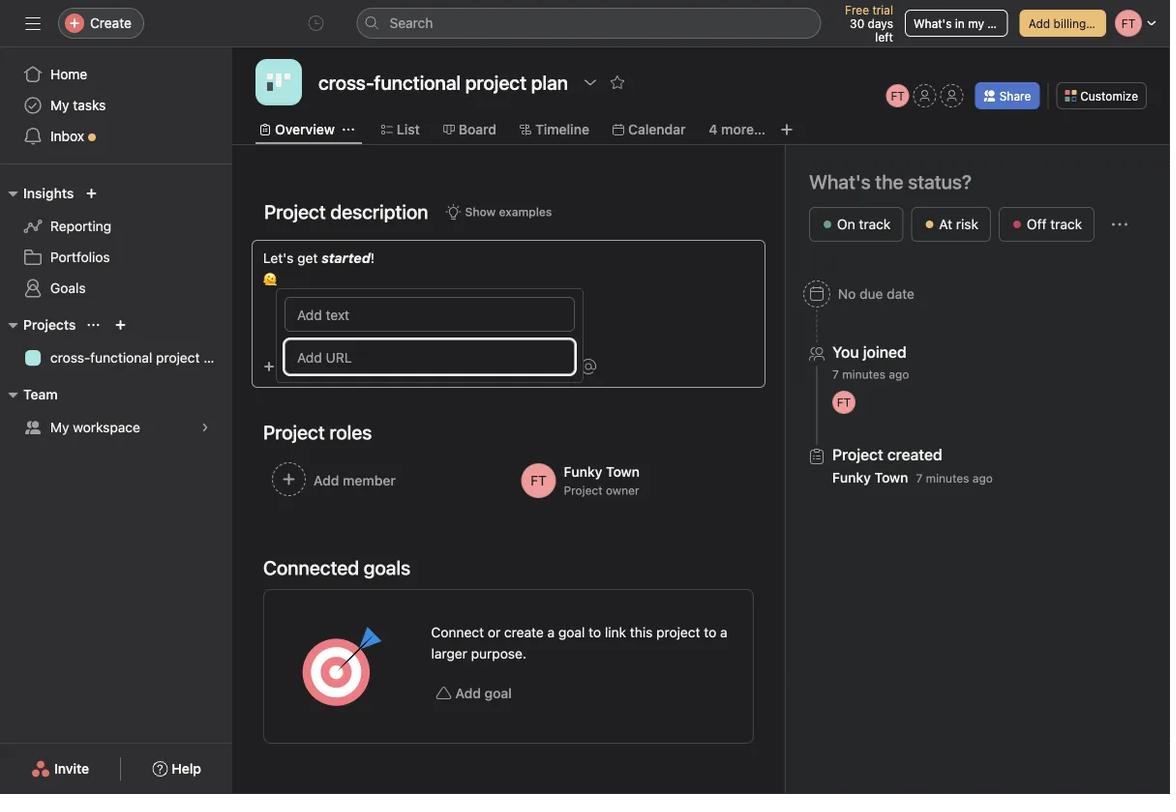 Task type: vqa. For each thing, say whether or not it's contained in the screenshot.
Header Milestones tree grid
no



Task type: locate. For each thing, give the bounding box(es) containing it.
to right "this"
[[704, 625, 716, 641]]

1 vertical spatial my
[[50, 420, 69, 436]]

my left tasks
[[50, 97, 69, 113]]

track right off
[[1050, 216, 1082, 232]]

0 vertical spatial project
[[156, 350, 200, 366]]

search button
[[357, 8, 821, 39]]

show options, current sort, top image
[[87, 319, 99, 331]]

ft button
[[886, 84, 909, 107]]

plan
[[203, 350, 230, 366]]

7 down you
[[832, 368, 839, 381]]

global element
[[0, 47, 232, 164]]

1 horizontal spatial ft
[[891, 89, 905, 103]]

0 horizontal spatial 7
[[832, 368, 839, 381]]

invite
[[54, 761, 89, 777]]

funky
[[832, 470, 871, 486]]

cross-
[[50, 350, 90, 366]]

insert an object image
[[263, 361, 275, 373]]

free
[[845, 3, 869, 16]]

what's for what's in my trial?
[[914, 16, 952, 30]]

track for on track
[[859, 216, 891, 232]]

track inside off track button
[[1050, 216, 1082, 232]]

1 horizontal spatial what's
[[914, 16, 952, 30]]

overview link
[[259, 119, 335, 140]]

0 vertical spatial add
[[1029, 16, 1050, 30]]

add inside button
[[455, 686, 481, 702]]

this
[[630, 625, 653, 641]]

search
[[390, 15, 433, 31]]

minutes inside project created funky town 7 minutes ago
[[926, 472, 969, 485]]

funky town
[[564, 464, 640, 480]]

7
[[832, 368, 839, 381], [916, 472, 923, 485]]

my inside the global element
[[50, 97, 69, 113]]

larger
[[431, 646, 467, 662]]

ago
[[889, 368, 909, 381], [973, 472, 993, 485]]

2 track from the left
[[1050, 216, 1082, 232]]

1 vertical spatial ft
[[837, 396, 851, 409]]

project created funky town 7 minutes ago
[[832, 446, 993, 486]]

track for off track
[[1050, 216, 1082, 232]]

None text field
[[314, 65, 573, 100]]

0 vertical spatial my
[[50, 97, 69, 113]]

0 horizontal spatial ago
[[889, 368, 909, 381]]

1 horizontal spatial add
[[1029, 16, 1050, 30]]

due
[[860, 286, 883, 302]]

0 vertical spatial minutes
[[842, 368, 886, 381]]

1 vertical spatial minutes
[[926, 472, 969, 485]]

create
[[90, 15, 132, 31]]

1 vertical spatial goal
[[485, 686, 512, 702]]

info
[[1089, 16, 1110, 30]]

0 vertical spatial what's
[[914, 16, 952, 30]]

Add URL text field
[[285, 340, 575, 375]]

1 horizontal spatial minutes
[[926, 472, 969, 485]]

more…
[[721, 121, 766, 137]]

joined
[[863, 343, 907, 361]]

0 horizontal spatial add
[[455, 686, 481, 702]]

1 to from the left
[[589, 625, 601, 641]]

a right "this"
[[720, 625, 727, 641]]

1 vertical spatial add
[[455, 686, 481, 702]]

1 vertical spatial project
[[656, 625, 700, 641]]

strikethrough image
[[392, 361, 404, 373]]

off track
[[1027, 216, 1082, 232]]

you joined 7 minutes ago
[[832, 343, 909, 381]]

1 vertical spatial 7
[[916, 472, 923, 485]]

insights
[[23, 185, 74, 201]]

!
[[370, 250, 375, 266]]

history image
[[308, 15, 324, 31]]

invite button
[[18, 752, 102, 787]]

add to starred image
[[610, 75, 625, 90]]

examples
[[499, 205, 552, 219]]

1 vertical spatial what's
[[809, 170, 871, 193]]

30
[[850, 16, 864, 30]]

search list box
[[357, 8, 821, 39]]

ft
[[891, 89, 905, 103], [837, 396, 851, 409]]

show
[[465, 205, 496, 219]]

0 vertical spatial goal
[[558, 625, 585, 641]]

portfolios link
[[12, 242, 221, 273]]

add
[[1029, 16, 1050, 30], [455, 686, 481, 702]]

underline image
[[361, 361, 373, 373]]

my inside teams element
[[50, 420, 69, 436]]

add left billing
[[1029, 16, 1050, 30]]

purpose.
[[471, 646, 526, 662]]

inbox link
[[12, 121, 221, 152]]

ago down joined
[[889, 368, 909, 381]]

project
[[156, 350, 200, 366], [656, 625, 700, 641]]

project
[[564, 484, 603, 497]]

goal left link
[[558, 625, 585, 641]]

home
[[50, 66, 87, 82]]

1 horizontal spatial goal
[[558, 625, 585, 641]]

add inside "button"
[[1029, 16, 1050, 30]]

1 horizontal spatial 7
[[916, 472, 923, 485]]

tasks
[[73, 97, 106, 113]]

my for my workspace
[[50, 420, 69, 436]]

0 horizontal spatial what's
[[809, 170, 871, 193]]

started
[[321, 250, 370, 266]]

ago right town on the bottom
[[973, 472, 993, 485]]

0 horizontal spatial a
[[547, 625, 555, 641]]

my
[[968, 16, 984, 30]]

my for my tasks
[[50, 97, 69, 113]]

ft down you joined 7 minutes ago
[[837, 396, 851, 409]]

or
[[488, 625, 501, 641]]

minutes right town on the bottom
[[926, 472, 969, 485]]

project created
[[832, 446, 942, 464]]

1 my from the top
[[50, 97, 69, 113]]

what's left in
[[914, 16, 952, 30]]

7 right town on the bottom
[[916, 472, 923, 485]]

teams element
[[0, 377, 232, 447]]

0 horizontal spatial minutes
[[842, 368, 886, 381]]

free trial 30 days left
[[845, 3, 893, 44]]

show examples
[[465, 205, 552, 219]]

ago inside you joined 7 minutes ago
[[889, 368, 909, 381]]

reporting
[[50, 218, 111, 234]]

timeline
[[535, 121, 589, 137]]

date
[[887, 286, 915, 302]]

0 horizontal spatial goal
[[485, 686, 512, 702]]

0 horizontal spatial to
[[589, 625, 601, 641]]

1 track from the left
[[859, 216, 891, 232]]

2 a from the left
[[720, 625, 727, 641]]

4 more…
[[709, 121, 766, 137]]

what's
[[914, 16, 952, 30], [809, 170, 871, 193]]

minutes down you joined button at the right top
[[842, 368, 886, 381]]

goal
[[558, 625, 585, 641], [485, 686, 512, 702]]

project right "this"
[[656, 625, 700, 641]]

0 vertical spatial 7
[[832, 368, 839, 381]]

goals link
[[12, 273, 221, 304]]

create
[[504, 625, 544, 641]]

what's inside button
[[914, 16, 952, 30]]

at risk
[[939, 216, 978, 232]]

goal down purpose.
[[485, 686, 512, 702]]

1 horizontal spatial track
[[1050, 216, 1082, 232]]

0 vertical spatial ago
[[889, 368, 909, 381]]

what's for what's the status?
[[809, 170, 871, 193]]

tab actions image
[[342, 124, 354, 135]]

1 horizontal spatial to
[[704, 625, 716, 641]]

a
[[547, 625, 555, 641], [720, 625, 727, 641]]

7 inside project created funky town 7 minutes ago
[[916, 472, 923, 485]]

add down larger
[[455, 686, 481, 702]]

0 horizontal spatial track
[[859, 216, 891, 232]]

bold image
[[299, 361, 311, 373]]

what's up on
[[809, 170, 871, 193]]

project left "plan"
[[156, 350, 200, 366]]

a right create
[[547, 625, 555, 641]]

at
[[939, 216, 952, 232]]

2 to from the left
[[704, 625, 716, 641]]

connected goals
[[263, 556, 411, 579]]

document
[[252, 248, 766, 345]]

funky town project owner
[[564, 464, 640, 497]]

add goal
[[455, 686, 512, 702]]

let's
[[263, 250, 294, 266]]

what's in my trial? button
[[905, 10, 1014, 37]]

2 my from the top
[[50, 420, 69, 436]]

track inside on track button
[[859, 216, 891, 232]]

track
[[859, 216, 891, 232], [1050, 216, 1082, 232]]

track right on
[[859, 216, 891, 232]]

my down team
[[50, 420, 69, 436]]

1 horizontal spatial project
[[656, 625, 700, 641]]

my
[[50, 97, 69, 113], [50, 420, 69, 436]]

1 vertical spatial ago
[[973, 472, 993, 485]]

risk
[[956, 216, 978, 232]]

🫠
[[263, 271, 277, 287]]

toolbar
[[256, 345, 766, 380]]

help
[[172, 761, 201, 777]]

1 a from the left
[[547, 625, 555, 641]]

1 horizontal spatial ago
[[973, 472, 993, 485]]

ft down left
[[891, 89, 905, 103]]

get
[[297, 250, 318, 266]]

0 vertical spatial ft
[[891, 89, 905, 103]]

1 horizontal spatial a
[[720, 625, 727, 641]]

the status?
[[875, 170, 972, 193]]

customize
[[1080, 89, 1138, 103]]

see details, my workspace image
[[199, 422, 211, 434]]

minutes inside you joined 7 minutes ago
[[842, 368, 886, 381]]

to left link
[[589, 625, 601, 641]]



Task type: describe. For each thing, give the bounding box(es) containing it.
document containing let's get
[[252, 248, 766, 345]]

0 horizontal spatial ft
[[837, 396, 851, 409]]

goal inside button
[[485, 686, 512, 702]]

add member button
[[263, 454, 505, 508]]

goals
[[50, 280, 86, 296]]

at mention image
[[581, 359, 596, 375]]

board link
[[443, 119, 496, 140]]

new image
[[86, 188, 97, 199]]

share
[[999, 89, 1031, 103]]

list link
[[381, 119, 420, 140]]

on track
[[837, 216, 891, 232]]

goal inside connect or create a goal to link this project to a larger purpose.
[[558, 625, 585, 641]]

projects
[[23, 317, 76, 333]]

7 inside you joined 7 minutes ago
[[832, 368, 839, 381]]

no due date button
[[795, 277, 923, 312]]

board image
[[267, 71, 290, 94]]

reporting link
[[12, 211, 221, 242]]

at risk button
[[911, 207, 991, 242]]

cross-functional project plan link
[[12, 343, 230, 374]]

code image
[[423, 361, 435, 373]]

overview
[[275, 121, 335, 137]]

functional
[[90, 350, 152, 366]]

town
[[875, 470, 908, 486]]

funky town link
[[832, 470, 908, 486]]

team button
[[0, 383, 58, 406]]

add for add billing info
[[1029, 16, 1050, 30]]

insights element
[[0, 176, 232, 308]]

connect or create a goal to link this project to a larger purpose.
[[431, 625, 727, 662]]

my tasks
[[50, 97, 106, 113]]

numbered list image
[[485, 361, 496, 373]]

0 horizontal spatial project
[[156, 350, 200, 366]]

ft inside button
[[891, 89, 905, 103]]

my tasks link
[[12, 90, 221, 121]]

my workspace link
[[12, 412, 221, 443]]

team
[[23, 387, 58, 403]]

board
[[459, 121, 496, 137]]

projects element
[[0, 308, 232, 377]]

cross-functional project plan
[[50, 350, 230, 366]]

you joined button
[[832, 343, 909, 362]]

on track button
[[809, 207, 903, 242]]

projects button
[[0, 314, 76, 337]]

help button
[[140, 752, 214, 787]]

you
[[832, 343, 859, 361]]

timeline link
[[520, 119, 589, 140]]

workspace
[[73, 420, 140, 436]]

left
[[875, 30, 893, 44]]

ago inside project created funky town 7 minutes ago
[[973, 472, 993, 485]]

what's in my trial?
[[914, 16, 1014, 30]]

italics image
[[330, 361, 342, 373]]

off track button
[[999, 207, 1095, 242]]

show options image
[[583, 75, 598, 90]]

add member
[[314, 473, 396, 489]]

add billing info button
[[1020, 10, 1110, 37]]

home link
[[12, 59, 221, 90]]

more actions image
[[1112, 217, 1128, 232]]

link
[[605, 625, 626, 641]]

let's get started ! 🫠
[[263, 250, 375, 287]]

4
[[709, 121, 718, 137]]

add goal button
[[431, 677, 517, 711]]

add for add goal
[[455, 686, 481, 702]]

trial
[[872, 3, 893, 16]]

connect
[[431, 625, 484, 641]]

calendar link
[[613, 119, 686, 140]]

show examples button
[[437, 198, 561, 226]]

portfolios
[[50, 249, 110, 265]]

insights button
[[0, 182, 74, 205]]

owner
[[606, 484, 639, 497]]

hide sidebar image
[[25, 15, 41, 31]]

bulleted list image
[[454, 361, 466, 373]]

trial?
[[987, 16, 1014, 30]]

calendar
[[628, 121, 686, 137]]

share button
[[975, 82, 1040, 109]]

project roles
[[263, 421, 372, 444]]

add tab image
[[779, 122, 795, 137]]

customize button
[[1056, 82, 1147, 109]]

off
[[1027, 216, 1047, 232]]

days
[[868, 16, 893, 30]]

Add text text field
[[285, 297, 575, 332]]

new project or portfolio image
[[115, 319, 126, 331]]

link image
[[516, 361, 527, 373]]

Project description title text field
[[252, 192, 433, 232]]

list
[[397, 121, 420, 137]]

no due date
[[838, 286, 915, 302]]

project inside connect or create a goal to link this project to a larger purpose.
[[656, 625, 700, 641]]



